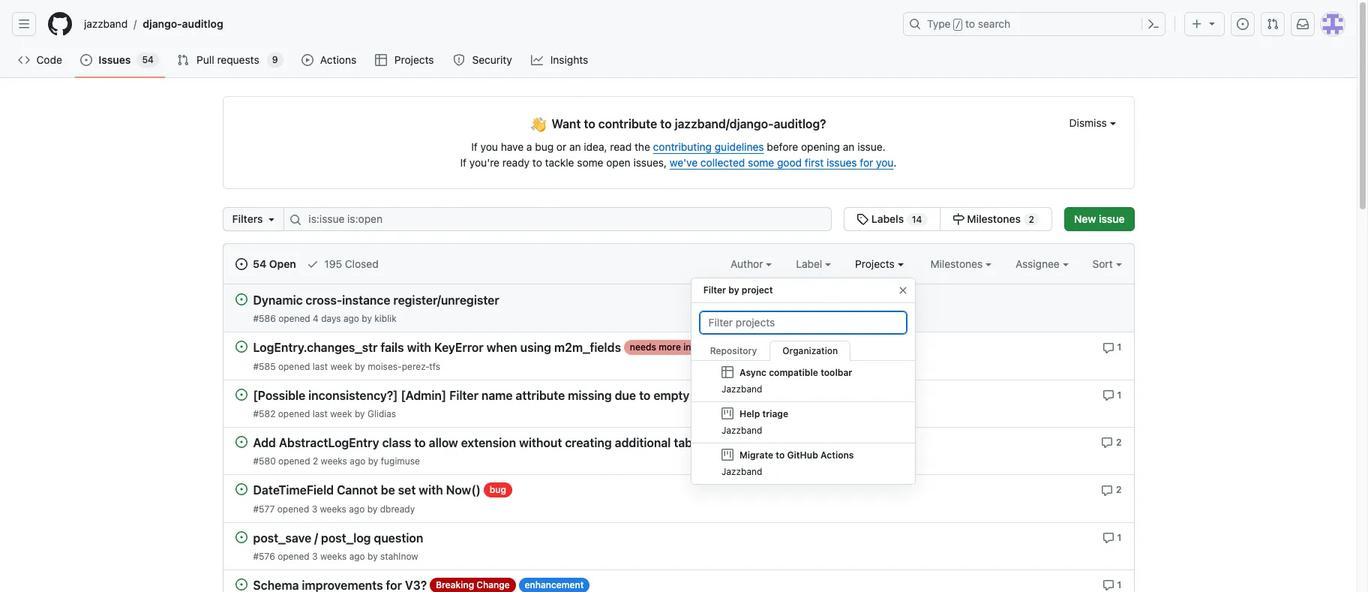 Task type: describe. For each thing, give the bounding box(es) containing it.
before
[[767, 140, 799, 153]]

using
[[520, 341, 551, 355]]

actions link
[[295, 49, 364, 71]]

m2m_fields
[[554, 341, 621, 355]]

for
[[860, 156, 874, 169]]

open issue element for dynamic cross-instance register/unregister
[[235, 293, 247, 305]]

plus image
[[1192, 18, 1204, 30]]

needs for logentry.changes_str fails with keyerror when using m2m_fields
[[630, 342, 657, 353]]

2 an from the left
[[843, 140, 855, 153]]

have
[[501, 140, 524, 153]]

Filter projects text field
[[699, 311, 908, 335]]

the
[[635, 140, 651, 153]]

logentry.changes_str fails with keyerror when using m2m_fields
[[253, 341, 621, 355]]

filters
[[232, 212, 263, 225]]

opened for logentry.changes_str fails with keyerror when using m2m_fields
[[278, 361, 310, 372]]

author
[[731, 257, 766, 270]]

notifications image
[[1298, 18, 1310, 30]]

perez-
[[402, 361, 430, 372]]

issues
[[827, 156, 857, 169]]

54 open link
[[235, 256, 296, 272]]

first
[[805, 156, 824, 169]]

stahlnow link
[[381, 551, 418, 562]]

ago up cannot
[[350, 456, 366, 467]]

triangle down image
[[1207, 17, 1219, 29]]

ago down cannot
[[349, 503, 365, 514]]

extension
[[461, 436, 516, 450]]

issues
[[99, 53, 131, 66]]

9
[[272, 54, 278, 65]]

opened inside dynamic cross-instance register/unregister #586             opened 4 days ago by kiblik
[[279, 313, 310, 324]]

54 for 54
[[142, 54, 154, 65]]

info for logentry.changes_str fails with keyerror when using m2m_fields
[[684, 342, 700, 353]]

add
[[253, 436, 276, 450]]

4
[[313, 313, 319, 324]]

0 horizontal spatial bug
[[490, 484, 506, 495]]

if you have a bug or an idea, read the contributing guidelines before opening an issue. if you're ready to tackle some open issues, we've collected some good first issues for you .
[[460, 140, 897, 169]]

0 horizontal spatial you
[[481, 140, 498, 153]]

to inside if you have a bug or an idea, read the contributing guidelines before opening an issue. if you're ready to tackle some open issues, we've collected some good first issues for you .
[[533, 156, 542, 169]]

2 1 link from the top
[[1103, 388, 1122, 401]]

#582
[[253, 408, 276, 419]]

#577             opened 3 weeks ago by dbready
[[253, 503, 415, 514]]

open issue element for datetimefield cannot be set with now()
[[235, 483, 247, 495]]

2 some from the left
[[748, 156, 775, 169]]

to right class
[[414, 436, 426, 450]]

comment image for [possible inconsistency?] [admin] filter name attribute missing due to empty
[[1103, 389, 1115, 401]]

post_log
[[321, 531, 371, 545]]

breaking
[[436, 579, 474, 591]]

0 vertical spatial comment image
[[1103, 342, 1115, 354]]

needs more info link for [possible inconsistency?] [admin] filter name attribute missing due to empty
[[812, 388, 894, 403]]

[admin]
[[401, 389, 447, 402]]

opening
[[801, 140, 841, 153]]

3 1 link from the top
[[1103, 530, 1122, 544]]

or
[[557, 140, 567, 153]]

auditlog
[[182, 17, 223, 30]]

1 some from the left
[[577, 156, 604, 169]]

issue opened image
[[81, 54, 93, 66]]

👋
[[531, 114, 546, 134]]

migrate to github actions
[[740, 450, 854, 461]]

1 vertical spatial comment image
[[1102, 484, 1114, 496]]

label
[[796, 257, 826, 270]]

open issue element for post_save / post_log question
[[235, 530, 247, 543]]

contribute
[[599, 117, 658, 131]]

week for logentry.changes_str fails with keyerror when using m2m_fields
[[331, 361, 353, 372]]

to right want
[[584, 117, 596, 131]]

toolbar
[[821, 367, 853, 378]]

milestone image
[[953, 213, 965, 225]]

#582             opened last week by glidias
[[253, 408, 396, 419]]

graph image
[[531, 54, 543, 66]]

by down "inconsistency?]"
[[355, 408, 365, 419]]

want
[[552, 117, 581, 131]]

0 vertical spatial issue opened image
[[1237, 18, 1250, 30]]

1 1 link from the top
[[1103, 340, 1122, 354]]

projects inside popup button
[[856, 257, 898, 270]]

0 vertical spatial enhancement
[[712, 437, 771, 448]]

0 vertical spatial enhancement link
[[706, 435, 777, 450]]

datetimefield
[[253, 484, 334, 497]]

help triage
[[740, 408, 788, 420]]

check image
[[307, 258, 319, 270]]

stahlnow
[[381, 551, 418, 562]]

triage
[[763, 408, 788, 420]]

jazzband
[[84, 17, 128, 30]]

open issue image for logentry.changes_str fails with keyerror when using m2m_fields
[[235, 341, 247, 353]]

2 inside milestones 2
[[1029, 214, 1035, 225]]

repository
[[710, 345, 757, 356]]

1 horizontal spatial git pull request image
[[1268, 18, 1280, 30]]

issue opened image inside 54 open link
[[235, 258, 247, 270]]

search
[[978, 17, 1011, 30]]

last for logentry.changes_str fails with keyerror when using m2m_fields
[[313, 361, 328, 372]]

info for [possible inconsistency?] [admin] filter name attribute missing due to empty
[[872, 389, 888, 400]]

#580             opened 2 weeks ago by fugimuse
[[253, 456, 420, 467]]

question
[[374, 531, 423, 545]]

needs more info for [possible inconsistency?] [admin] filter name attribute missing due to empty
[[818, 389, 888, 400]]

👋 want to contribute to jazzband/django-auditlog?
[[531, 114, 827, 134]]

filter by project
[[704, 284, 773, 296]]

bug inside if you have a bug or an idea, read the contributing guidelines before opening an issue. if you're ready to tackle some open issues, we've collected some good first issues for you .
[[535, 140, 554, 153]]

14
[[912, 214, 923, 225]]

open issue element for [possible inconsistency?] [admin] filter name attribute missing due to empty
[[235, 388, 247, 400]]

dismiss button
[[1070, 115, 1116, 131]]

195 closed link
[[307, 256, 379, 272]]

dynamic
[[253, 294, 303, 307]]

due
[[615, 389, 636, 402]]

dismiss
[[1070, 116, 1110, 129]]

django-auditlog link
[[137, 12, 229, 36]]

open issue image for add abstractlogentry class to allow extension without creating additional table
[[235, 436, 247, 448]]

security
[[472, 53, 512, 66]]

change
[[477, 579, 510, 591]]

open issue image for post_save / post_log question
[[235, 531, 247, 543]]

dbready link
[[380, 503, 415, 514]]

/ for type
[[956, 20, 961, 30]]

repository button
[[698, 341, 770, 361]]

breaking change link
[[430, 578, 516, 592]]

contributing guidelines link
[[653, 140, 764, 153]]

class
[[382, 436, 412, 450]]

filtered projects list box
[[692, 361, 915, 485]]

fails
[[381, 341, 404, 355]]

search image
[[290, 214, 302, 226]]

by down datetimefield cannot be set with now() link
[[367, 503, 378, 514]]

allow
[[429, 436, 458, 450]]

when
[[487, 341, 518, 355]]

by left fugimuse link
[[368, 456, 378, 467]]

homepage image
[[48, 12, 72, 36]]

cannot
[[337, 484, 378, 497]]

dbready
[[380, 503, 415, 514]]

logentry.changes_str fails with keyerror when using m2m_fields link
[[253, 341, 621, 355]]

1 vertical spatial git pull request image
[[177, 54, 189, 66]]

0 horizontal spatial enhancement link
[[519, 578, 590, 592]]

you're
[[470, 156, 500, 169]]

jazzband for async compatible toolbar
[[722, 383, 762, 395]]

jazzband/django-
[[675, 117, 774, 131]]

opened for datetimefield cannot be set with now()
[[277, 503, 309, 514]]

opened for add abstractlogentry class to allow extension without creating additional table
[[278, 456, 310, 467]]

comment image for add abstractlogentry class to allow extension without creating additional table
[[1102, 437, 1114, 449]]

new issue
[[1075, 212, 1125, 225]]

#576
[[253, 551, 275, 562]]

last for [possible inconsistency?] [admin] filter name attribute missing due to empty
[[313, 408, 328, 419]]

0 horizontal spatial actions
[[320, 53, 357, 66]]

without
[[519, 436, 562, 450]]

open
[[269, 257, 296, 270]]

tfs
[[429, 361, 441, 372]]

milestones 2
[[965, 212, 1035, 225]]

async compatible toolbar
[[740, 367, 853, 378]]

opened inside post_save / post_log question #576             opened 3 weeks ago by stahlnow
[[278, 551, 310, 562]]

new
[[1075, 212, 1097, 225]]

be
[[381, 484, 395, 497]]

projects button
[[856, 256, 904, 272]]

insights link
[[525, 49, 596, 71]]



Task type: locate. For each thing, give the bounding box(es) containing it.
organization button
[[770, 341, 851, 361]]

project type tab list
[[692, 335, 915, 361]]

new issue link
[[1065, 207, 1135, 231]]

by down instance
[[362, 313, 372, 324]]

read
[[610, 140, 632, 153]]

1 horizontal spatial some
[[748, 156, 775, 169]]

glidias
[[368, 408, 396, 419]]

needs for [possible inconsistency?] [admin] filter name attribute missing due to empty
[[818, 389, 845, 400]]

0 horizontal spatial filter
[[450, 389, 479, 402]]

3 inside post_save / post_log question #576             opened 3 weeks ago by stahlnow
[[312, 551, 318, 562]]

enhancement link
[[706, 435, 777, 450], [519, 578, 590, 592]]

more
[[659, 342, 681, 353], [847, 389, 869, 400]]

54 for 54 open
[[253, 257, 267, 270]]

more for logentry.changes_str fails with keyerror when using m2m_fields
[[659, 342, 681, 353]]

weeks up post_save / post_log question link
[[320, 503, 347, 514]]

0 horizontal spatial table image
[[376, 54, 388, 66]]

kiblik link
[[375, 313, 397, 324]]

milestones inside issue element
[[967, 212, 1021, 225]]

2 project image from the top
[[722, 449, 734, 461]]

2 open issue image from the top
[[235, 388, 247, 400]]

opened left 4
[[279, 313, 310, 324]]

jazzband link
[[78, 12, 134, 36]]

an right or
[[570, 140, 581, 153]]

milestones for milestones 2
[[967, 212, 1021, 225]]

none search field containing filters
[[223, 207, 1053, 231]]

inconsistency?]
[[309, 389, 398, 402]]

jazzband down 'async'
[[722, 383, 762, 395]]

1 vertical spatial project image
[[722, 449, 734, 461]]

1 open issue image from the top
[[235, 293, 247, 305]]

filter left name
[[450, 389, 479, 402]]

0 horizontal spatial needs more info
[[630, 342, 700, 353]]

0 horizontal spatial an
[[570, 140, 581, 153]]

0 horizontal spatial issue opened image
[[235, 258, 247, 270]]

1 vertical spatial needs more info
[[818, 389, 888, 400]]

git pull request image left pull
[[177, 54, 189, 66]]

actions
[[320, 53, 357, 66], [821, 450, 854, 461]]

0 vertical spatial project image
[[722, 407, 734, 420]]

post_save
[[253, 531, 312, 545]]

0 vertical spatial you
[[481, 140, 498, 153]]

1 horizontal spatial needs more info link
[[812, 388, 894, 403]]

0 vertical spatial 2 link
[[1102, 435, 1122, 449]]

open issue image
[[235, 341, 247, 353], [235, 388, 247, 400], [235, 436, 247, 448], [235, 579, 247, 591]]

jazzband down help
[[722, 425, 762, 436]]

enhancement link right change
[[519, 578, 590, 592]]

ago inside post_save / post_log question #576             opened 3 weeks ago by stahlnow
[[349, 551, 365, 562]]

more up the 'empty'
[[659, 342, 681, 353]]

1 vertical spatial actions
[[821, 450, 854, 461]]

1 vertical spatial enhancement link
[[519, 578, 590, 592]]

some down the idea,
[[577, 156, 604, 169]]

by left "stahlnow" link
[[368, 551, 378, 562]]

milestones right milestone icon on the top right of page
[[967, 212, 1021, 225]]

1 horizontal spatial filter
[[704, 284, 726, 296]]

0 vertical spatial with
[[407, 341, 432, 355]]

needs more info down toolbar
[[818, 389, 888, 400]]

open issue image for dynamic cross-instance register/unregister
[[235, 293, 247, 305]]

0 vertical spatial git pull request image
[[1268, 18, 1280, 30]]

creating
[[565, 436, 612, 450]]

2 open issue element from the top
[[235, 340, 247, 353]]

0 horizontal spatial needs
[[630, 342, 657, 353]]

glidias link
[[368, 408, 396, 419]]

1 horizontal spatial info
[[872, 389, 888, 400]]

4 1 link from the top
[[1103, 578, 1122, 591]]

1 horizontal spatial needs
[[818, 389, 845, 400]]

0 vertical spatial bug
[[535, 140, 554, 153]]

enhancement up migrate
[[712, 437, 771, 448]]

0 vertical spatial comment image
[[1103, 389, 1115, 401]]

we've
[[670, 156, 698, 169]]

assignee button
[[1016, 256, 1069, 272]]

3 1 from the top
[[1118, 532, 1122, 543]]

0 vertical spatial if
[[472, 140, 478, 153]]

195
[[324, 257, 342, 270]]

open issue image left datetimefield
[[235, 483, 247, 495]]

needs more info
[[630, 342, 700, 353], [818, 389, 888, 400]]

1 an from the left
[[570, 140, 581, 153]]

0 vertical spatial jazzband
[[722, 383, 762, 395]]

1 link
[[1103, 340, 1122, 354], [1103, 388, 1122, 401], [1103, 530, 1122, 544], [1103, 578, 1122, 591]]

jazzband for help triage
[[722, 425, 762, 436]]

0 horizontal spatial needs more info link
[[624, 340, 706, 355]]

1 vertical spatial if
[[460, 156, 467, 169]]

1 project image from the top
[[722, 407, 734, 420]]

jazzband for migrate to github actions
[[722, 466, 762, 477]]

/ inside post_save / post_log question #576             opened 3 weeks ago by stahlnow
[[315, 531, 318, 545]]

/ inside type / to search
[[956, 20, 961, 30]]

enhancement right change
[[525, 579, 584, 591]]

needs more info link for logentry.changes_str fails with keyerror when using m2m_fields
[[624, 340, 706, 355]]

to inside the filtered projects list box
[[776, 450, 785, 461]]

2 horizontal spatial /
[[956, 20, 961, 30]]

auditlog?
[[774, 117, 827, 131]]

author button
[[731, 256, 772, 272]]

/ inside jazzband / django-auditlog
[[134, 18, 137, 30]]

projects
[[395, 53, 434, 66], [856, 257, 898, 270]]

1 vertical spatial more
[[847, 389, 869, 400]]

post_save / post_log question link
[[253, 531, 423, 545]]

labels 14
[[869, 212, 923, 225]]

2 vertical spatial jazzband
[[722, 466, 762, 477]]

you right for
[[877, 156, 894, 169]]

if up you're
[[472, 140, 478, 153]]

2 vertical spatial open issue image
[[235, 531, 247, 543]]

git pull request image left notifications image
[[1268, 18, 1280, 30]]

weeks for abstractlogentry
[[321, 456, 347, 467]]

ago right days
[[344, 313, 359, 324]]

with up perez-
[[407, 341, 432, 355]]

needs more info up the 'empty'
[[630, 342, 700, 353]]

bug
[[535, 140, 554, 153], [490, 484, 506, 495]]

open issue element for logentry.changes_str fails with keyerror when using m2m_fields
[[235, 340, 247, 353]]

issues,
[[634, 156, 667, 169]]

by inside post_save / post_log question #576             opened 3 weeks ago by stahlnow
[[368, 551, 378, 562]]

last down the logentry.changes_str
[[313, 361, 328, 372]]

3 down post_save / post_log question link
[[312, 551, 318, 562]]

None search field
[[223, 207, 1053, 231]]

menu
[[691, 272, 916, 497]]

/ left django-
[[134, 18, 137, 30]]

issue.
[[858, 140, 886, 153]]

issue opened image right triangle down image
[[1237, 18, 1250, 30]]

1 vertical spatial 3
[[312, 551, 318, 562]]

a
[[527, 140, 532, 153]]

0 horizontal spatial some
[[577, 156, 604, 169]]

guidelines
[[715, 140, 764, 153]]

actions inside the filtered projects list box
[[821, 450, 854, 461]]

to left search
[[966, 17, 976, 30]]

1 vertical spatial comment image
[[1102, 437, 1114, 449]]

1 vertical spatial table image
[[722, 366, 734, 378]]

0 vertical spatial more
[[659, 342, 681, 353]]

3 down datetimefield
[[312, 503, 318, 514]]

3 open issue image from the top
[[235, 436, 247, 448]]

1 vertical spatial bug
[[490, 484, 506, 495]]

6 open issue element from the top
[[235, 530, 247, 543]]

name
[[482, 389, 513, 402]]

1 vertical spatial milestones
[[931, 257, 986, 270]]

you up you're
[[481, 140, 498, 153]]

1 horizontal spatial bug
[[535, 140, 554, 153]]

triangle down image
[[266, 213, 278, 225]]

github
[[787, 450, 818, 461]]

0 vertical spatial open issue image
[[235, 293, 247, 305]]

2 link for add abstractlogentry class to allow extension without creating additional table
[[1102, 435, 1122, 449]]

0 vertical spatial filter
[[704, 284, 726, 296]]

2 jazzband from the top
[[722, 425, 762, 436]]

list
[[78, 12, 895, 36]]

/ left post_log
[[315, 531, 318, 545]]

1 vertical spatial 2 link
[[1102, 483, 1122, 496]]

1 horizontal spatial /
[[315, 531, 318, 545]]

to up contributing on the top of page
[[661, 117, 672, 131]]

issue element
[[844, 207, 1053, 231]]

tag image
[[857, 213, 869, 225]]

week down "inconsistency?]"
[[330, 408, 352, 419]]

0 vertical spatial needs more info link
[[624, 340, 706, 355]]

last up abstractlogentry
[[313, 408, 328, 419]]

open issue image left the post_save on the bottom left
[[235, 531, 247, 543]]

week up "inconsistency?]"
[[331, 361, 353, 372]]

opened up datetimefield
[[278, 456, 310, 467]]

0 vertical spatial needs
[[630, 342, 657, 353]]

contributing
[[653, 140, 712, 153]]

1 vertical spatial needs more info link
[[812, 388, 894, 403]]

open issue element for breaking change
[[235, 578, 247, 591]]

by left 'project'
[[729, 284, 740, 296]]

1 2 link from the top
[[1102, 435, 1122, 449]]

info
[[684, 342, 700, 353], [872, 389, 888, 400]]

Search all issues text field
[[284, 207, 832, 231]]

issue opened image
[[1237, 18, 1250, 30], [235, 258, 247, 270]]

table
[[674, 436, 703, 450]]

week
[[331, 361, 353, 372], [330, 408, 352, 419]]

insights
[[551, 53, 589, 66]]

label button
[[796, 256, 832, 272]]

54 left open
[[253, 257, 267, 270]]

more down toolbar
[[847, 389, 869, 400]]

2 week from the top
[[330, 408, 352, 419]]

async
[[740, 367, 767, 378]]

ago down post_log
[[349, 551, 365, 562]]

1 week from the top
[[331, 361, 353, 372]]

needs up due
[[630, 342, 657, 353]]

opened down the post_save on the bottom left
[[278, 551, 310, 562]]

project
[[742, 284, 773, 296]]

1 vertical spatial needs
[[818, 389, 845, 400]]

attribute
[[516, 389, 565, 402]]

project image for help
[[722, 407, 734, 420]]

pull
[[197, 53, 214, 66]]

if left you're
[[460, 156, 467, 169]]

4 1 from the top
[[1118, 579, 1122, 591]]

open issue image for breaking change
[[235, 579, 247, 591]]

closed
[[345, 257, 379, 270]]

1 last from the top
[[313, 361, 328, 372]]

1 vertical spatial week
[[330, 408, 352, 419]]

additional
[[615, 436, 671, 450]]

some down before
[[748, 156, 775, 169]]

1 vertical spatial enhancement
[[525, 579, 584, 591]]

project image left help
[[722, 407, 734, 420]]

2 open issue image from the top
[[235, 483, 247, 495]]

weeks down post_save / post_log question link
[[320, 551, 347, 562]]

0 vertical spatial needs more info
[[630, 342, 700, 353]]

table image
[[376, 54, 388, 66], [722, 366, 734, 378]]

command palette image
[[1148, 18, 1160, 30]]

1 vertical spatial jazzband
[[722, 425, 762, 436]]

open issue image
[[235, 293, 247, 305], [235, 483, 247, 495], [235, 531, 247, 543]]

open issue element
[[235, 293, 247, 305], [235, 340, 247, 353], [235, 388, 247, 400], [235, 435, 247, 448], [235, 483, 247, 495], [235, 530, 247, 543], [235, 578, 247, 591]]

milestones button
[[931, 256, 992, 272]]

open issue image for [possible inconsistency?] [admin] filter name attribute missing due to empty
[[235, 388, 247, 400]]

1 jazzband from the top
[[722, 383, 762, 395]]

weeks for cannot
[[320, 503, 347, 514]]

4 open issue image from the top
[[235, 579, 247, 591]]

project image for migrate
[[722, 449, 734, 461]]

54 right the issues in the top of the page
[[142, 54, 154, 65]]

[possible inconsistency?] [admin] filter name attribute missing due to empty spec.lookup_kwarg
[[253, 389, 807, 402]]

3 jazzband from the top
[[722, 466, 762, 477]]

2 vertical spatial weeks
[[320, 551, 347, 562]]

django-
[[143, 17, 182, 30]]

1 horizontal spatial projects
[[856, 257, 898, 270]]

0 horizontal spatial git pull request image
[[177, 54, 189, 66]]

Issues search field
[[284, 207, 832, 231]]

1 horizontal spatial you
[[877, 156, 894, 169]]

to right due
[[639, 389, 651, 402]]

1 vertical spatial open issue image
[[235, 483, 247, 495]]

1 vertical spatial last
[[313, 408, 328, 419]]

1 vertical spatial you
[[877, 156, 894, 169]]

1 vertical spatial info
[[872, 389, 888, 400]]

1 horizontal spatial needs more info
[[818, 389, 888, 400]]

0 vertical spatial actions
[[320, 53, 357, 66]]

7 open issue element from the top
[[235, 578, 247, 591]]

1 horizontal spatial table image
[[722, 366, 734, 378]]

needs
[[630, 342, 657, 353], [818, 389, 845, 400]]

more for [possible inconsistency?] [admin] filter name attribute missing due to empty
[[847, 389, 869, 400]]

2 1 from the top
[[1118, 389, 1122, 400]]

now()
[[446, 484, 481, 497]]

git pull request image
[[1268, 18, 1280, 30], [177, 54, 189, 66]]

register/unregister
[[394, 294, 500, 307]]

1 horizontal spatial enhancement
[[712, 437, 771, 448]]

1 horizontal spatial actions
[[821, 450, 854, 461]]

milestones down milestone icon on the top right of page
[[931, 257, 986, 270]]

needs down toolbar
[[818, 389, 845, 400]]

projects left shield image
[[395, 53, 434, 66]]

jazzband down migrate
[[722, 466, 762, 477]]

table image right actions link
[[376, 54, 388, 66]]

by left moises-
[[355, 361, 365, 372]]

missing
[[568, 389, 612, 402]]

an up 'issues'
[[843, 140, 855, 153]]

with
[[407, 341, 432, 355], [419, 484, 443, 497]]

actions right 'github'
[[821, 450, 854, 461]]

1 vertical spatial 54
[[253, 257, 267, 270]]

54 open
[[250, 257, 296, 270]]

1 horizontal spatial 54
[[253, 257, 267, 270]]

by inside dynamic cross-instance register/unregister #586             opened 4 days ago by kiblik
[[362, 313, 372, 324]]

1 vertical spatial filter
[[450, 389, 479, 402]]

abstractlogentry
[[279, 436, 379, 450]]

table image inside projects link
[[376, 54, 388, 66]]

shield image
[[453, 54, 465, 66]]

0 horizontal spatial more
[[659, 342, 681, 353]]

table image down repository 'button'
[[722, 366, 734, 378]]

1 open issue image from the top
[[235, 341, 247, 353]]

assignee
[[1016, 257, 1063, 270]]

2 2 link from the top
[[1102, 483, 1122, 496]]

actions right play image
[[320, 53, 357, 66]]

bug right a
[[535, 140, 554, 153]]

1 vertical spatial weeks
[[320, 503, 347, 514]]

opened down datetimefield
[[277, 503, 309, 514]]

opened down [possible
[[278, 408, 310, 419]]

0 vertical spatial milestones
[[967, 212, 1021, 225]]

1 1 from the top
[[1118, 342, 1122, 353]]

close menu image
[[897, 284, 909, 296]]

kiblik
[[375, 313, 397, 324]]

0 vertical spatial last
[[313, 361, 328, 372]]

comment image
[[1103, 389, 1115, 401], [1102, 437, 1114, 449], [1103, 532, 1115, 544]]

1 open issue element from the top
[[235, 293, 247, 305]]

0 vertical spatial 3
[[312, 503, 318, 514]]

0 horizontal spatial enhancement
[[525, 579, 584, 591]]

open issue element for add abstractlogentry class to allow extension without creating additional table
[[235, 435, 247, 448]]

0 vertical spatial info
[[684, 342, 700, 353]]

1 vertical spatial with
[[419, 484, 443, 497]]

issue opened image left 54 open in the top of the page
[[235, 258, 247, 270]]

0 horizontal spatial if
[[460, 156, 467, 169]]

help
[[740, 408, 760, 420]]

dynamic cross-instance register/unregister #586             opened 4 days ago by kiblik
[[253, 294, 500, 324]]

we've collected some good first issues for you link
[[670, 156, 894, 169]]

good
[[777, 156, 802, 169]]

datetimefield cannot be set with now()
[[253, 484, 481, 497]]

/ for jazzband
[[134, 18, 137, 30]]

spec.lookup_kwarg
[[696, 390, 807, 402]]

code image
[[18, 54, 30, 66]]

/ right type
[[956, 20, 961, 30]]

1 horizontal spatial an
[[843, 140, 855, 153]]

comment image
[[1103, 342, 1115, 354], [1102, 484, 1114, 496], [1103, 579, 1115, 591]]

3 open issue element from the top
[[235, 388, 247, 400]]

opened down the logentry.changes_str
[[278, 361, 310, 372]]

list containing jazzband
[[78, 12, 895, 36]]

project image
[[722, 407, 734, 420], [722, 449, 734, 461]]

ago inside dynamic cross-instance register/unregister #586             opened 4 days ago by kiblik
[[344, 313, 359, 324]]

week for [possible inconsistency?] [admin] filter name attribute missing due to empty
[[330, 408, 352, 419]]

projects up close menu icon on the right of the page
[[856, 257, 898, 270]]

instance
[[342, 294, 391, 307]]

to right "ready"
[[533, 156, 542, 169]]

with right set
[[419, 484, 443, 497]]

enhancement link down help
[[706, 435, 777, 450]]

/ for post_save
[[315, 531, 318, 545]]

0 vertical spatial 54
[[142, 54, 154, 65]]

code link
[[12, 49, 69, 71]]

menu containing filter by project
[[691, 272, 916, 497]]

bug right the now()
[[490, 484, 506, 495]]

open issue image left dynamic on the left of page
[[235, 293, 247, 305]]

weeks inside post_save / post_log question #576             opened 3 weeks ago by stahlnow
[[320, 551, 347, 562]]

dynamic cross-instance register/unregister link
[[253, 294, 500, 307]]

to left 'github'
[[776, 450, 785, 461]]

days
[[321, 313, 341, 324]]

milestones inside popup button
[[931, 257, 986, 270]]

2
[[1029, 214, 1035, 225], [1117, 437, 1122, 448], [313, 456, 318, 467], [1117, 484, 1122, 495]]

1 vertical spatial issue opened image
[[235, 258, 247, 270]]

milestones for milestones
[[931, 257, 986, 270]]

1 horizontal spatial if
[[472, 140, 478, 153]]

labels
[[872, 212, 904, 225]]

2 last from the top
[[313, 408, 328, 419]]

open issue image for datetimefield cannot be set with now()
[[235, 483, 247, 495]]

needs more info link up the 'empty'
[[624, 340, 706, 355]]

0 horizontal spatial info
[[684, 342, 700, 353]]

3 open issue image from the top
[[235, 531, 247, 543]]

filter left 'project'
[[704, 284, 726, 296]]

opened for [possible inconsistency?] [admin] filter name attribute missing due to empty
[[278, 408, 310, 419]]

needs more info link down toolbar
[[812, 388, 894, 403]]

0 vertical spatial table image
[[376, 54, 388, 66]]

3
[[312, 503, 318, 514], [312, 551, 318, 562]]

2 vertical spatial comment image
[[1103, 532, 1115, 544]]

weeks down abstractlogentry
[[321, 456, 347, 467]]

0 horizontal spatial /
[[134, 18, 137, 30]]

2 vertical spatial comment image
[[1103, 579, 1115, 591]]

type
[[928, 17, 951, 30]]

project image left migrate
[[722, 449, 734, 461]]

5 open issue element from the top
[[235, 483, 247, 495]]

add abstractlogentry class to allow extension without creating additional table link
[[253, 436, 703, 450]]

play image
[[301, 54, 313, 66]]

moises-perez-tfs link
[[368, 361, 441, 372]]

0 vertical spatial week
[[331, 361, 353, 372]]

0 horizontal spatial projects
[[395, 53, 434, 66]]

2 link for datetimefield cannot be set with now()
[[1102, 483, 1122, 496]]

needs more info for logentry.changes_str fails with keyerror when using m2m_fields
[[630, 342, 700, 353]]

0 vertical spatial projects
[[395, 53, 434, 66]]

0 horizontal spatial 54
[[142, 54, 154, 65]]

empty
[[654, 389, 690, 402]]

1 horizontal spatial issue opened image
[[1237, 18, 1250, 30]]

4 open issue element from the top
[[235, 435, 247, 448]]



Task type: vqa. For each thing, say whether or not it's contained in the screenshot.
"the" in By enabling, your codespaces will be able to pull from VS Code Settings Sync service and push only for the trusted repositories you specify. Only enable this for repositories that you trust.
no



